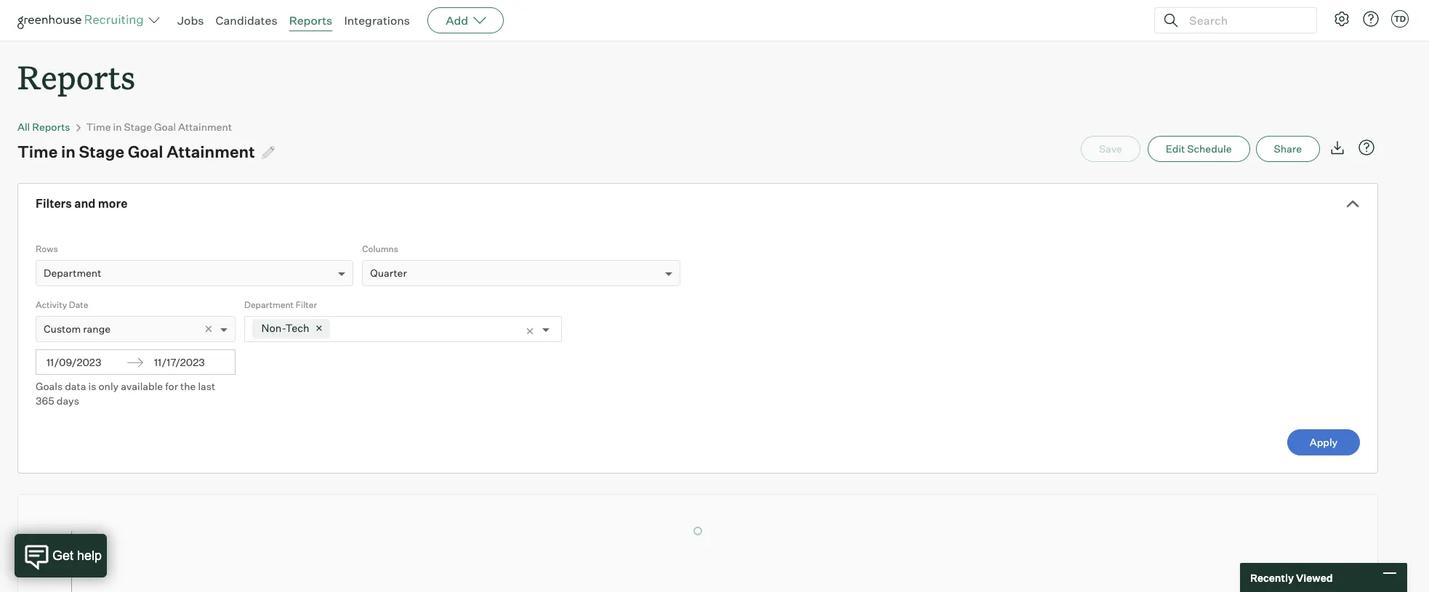 Task type: describe. For each thing, give the bounding box(es) containing it.
share button
[[1256, 136, 1320, 162]]

department for department filter
[[244, 300, 294, 311]]

share
[[1274, 143, 1302, 155]]

data
[[65, 380, 86, 393]]

11/17/2023
[[154, 356, 205, 369]]

td button
[[1392, 10, 1409, 28]]

filters and more
[[36, 196, 128, 211]]

faq image
[[1358, 139, 1376, 156]]

all
[[17, 121, 30, 133]]

add
[[446, 13, 468, 28]]

time in stage goal attainment link
[[86, 121, 232, 133]]

0 vertical spatial in
[[113, 121, 122, 133]]

clear all image
[[525, 327, 535, 337]]

the
[[180, 380, 196, 393]]

0 vertical spatial goal
[[154, 121, 176, 133]]

reports link
[[289, 13, 333, 28]]

for
[[165, 380, 178, 393]]

1 vertical spatial time
[[17, 142, 58, 162]]

save and schedule this report to revisit it! element
[[1081, 136, 1148, 162]]

available
[[121, 380, 163, 393]]

integrations link
[[344, 13, 410, 28]]

department filter
[[244, 300, 317, 311]]

0 vertical spatial reports
[[289, 13, 333, 28]]

jobs
[[177, 13, 204, 28]]

11/09/2023
[[47, 356, 101, 369]]

clear all element
[[522, 317, 543, 342]]

integrations
[[344, 13, 410, 28]]

goals data is only available for the last 365 days
[[36, 380, 215, 407]]

filter
[[296, 300, 317, 311]]

candidates
[[216, 13, 278, 28]]

tech
[[285, 322, 309, 335]]

more
[[98, 196, 128, 211]]

recently viewed
[[1251, 572, 1333, 584]]

and
[[74, 196, 96, 211]]

all reports
[[17, 121, 70, 133]]

0 vertical spatial stage
[[124, 121, 152, 133]]

1 vertical spatial reports
[[17, 55, 135, 98]]

1 vertical spatial goal
[[128, 142, 163, 162]]

viewed
[[1296, 572, 1333, 584]]

edit
[[1166, 143, 1185, 155]]

1 vertical spatial time in stage goal attainment
[[17, 142, 255, 162]]

only
[[98, 380, 119, 393]]

0 horizontal spatial in
[[61, 142, 76, 162]]



Task type: vqa. For each thing, say whether or not it's contained in the screenshot.
NAME
no



Task type: locate. For each thing, give the bounding box(es) containing it.
quarter option
[[370, 267, 407, 279]]

date
[[69, 300, 88, 311]]

recently
[[1251, 572, 1294, 584]]

reports
[[289, 13, 333, 28], [17, 55, 135, 98], [32, 121, 70, 133]]

365
[[36, 395, 54, 407]]

candidates link
[[216, 13, 278, 28]]

xychart image
[[36, 495, 1360, 593]]

days
[[57, 395, 79, 407]]

apply
[[1310, 436, 1338, 449]]

2 vertical spatial reports
[[32, 121, 70, 133]]

non-
[[261, 322, 285, 335]]

0 vertical spatial attainment
[[178, 121, 232, 133]]

activity
[[36, 300, 67, 311]]

0 horizontal spatial time
[[17, 142, 58, 162]]

greenhouse recruiting image
[[17, 12, 148, 29]]

1 vertical spatial stage
[[79, 142, 124, 162]]

rows
[[36, 244, 58, 255]]

reports right all
[[32, 121, 70, 133]]

quarter
[[370, 267, 407, 279]]

department up non-
[[244, 300, 294, 311]]

custom
[[44, 323, 81, 335]]

reports right candidates
[[289, 13, 333, 28]]

td
[[1395, 14, 1406, 24]]

0 vertical spatial department
[[44, 267, 101, 279]]

jobs link
[[177, 13, 204, 28]]

reports down greenhouse recruiting image
[[17, 55, 135, 98]]

edit schedule
[[1166, 143, 1232, 155]]

0 horizontal spatial department
[[44, 267, 101, 279]]

time
[[86, 121, 111, 133], [17, 142, 58, 162]]

columns
[[362, 244, 398, 255]]

custom range option
[[44, 323, 111, 335]]

department option
[[44, 267, 101, 279]]

0 vertical spatial time
[[86, 121, 111, 133]]

1 horizontal spatial in
[[113, 121, 122, 133]]

apply button
[[1288, 430, 1360, 456]]

department
[[44, 267, 101, 279], [244, 300, 294, 311]]

all reports link
[[17, 121, 70, 133]]

range
[[83, 323, 111, 335]]

filters
[[36, 196, 72, 211]]

1 horizontal spatial department
[[244, 300, 294, 311]]

1 vertical spatial attainment
[[167, 142, 255, 162]]

goal
[[154, 121, 176, 133], [128, 142, 163, 162]]

None field
[[335, 319, 339, 337]]

Search text field
[[1186, 10, 1304, 31]]

custom range
[[44, 323, 111, 335]]

last
[[198, 380, 215, 393]]

time right all reports link
[[86, 121, 111, 133]]

department for department
[[44, 267, 101, 279]]

activity date
[[36, 300, 88, 311]]

non-tech
[[261, 322, 309, 335]]

in
[[113, 121, 122, 133], [61, 142, 76, 162]]

attainment
[[178, 121, 232, 133], [167, 142, 255, 162]]

1 horizontal spatial time
[[86, 121, 111, 133]]

1 vertical spatial department
[[244, 300, 294, 311]]

td button
[[1389, 7, 1412, 31]]

goals
[[36, 380, 63, 393]]

time down all reports link
[[17, 142, 58, 162]]

schedule
[[1188, 143, 1232, 155]]

stage
[[124, 121, 152, 133], [79, 142, 124, 162]]

×
[[204, 320, 213, 336]]

configure image
[[1334, 10, 1351, 28]]

is
[[88, 380, 96, 393]]

edit schedule button
[[1148, 136, 1250, 162]]

0 vertical spatial time in stage goal attainment
[[86, 121, 232, 133]]

download image
[[1329, 139, 1347, 156]]

add button
[[428, 7, 504, 33]]

1 vertical spatial in
[[61, 142, 76, 162]]

department up date
[[44, 267, 101, 279]]

time in stage goal attainment
[[86, 121, 232, 133], [17, 142, 255, 162]]



